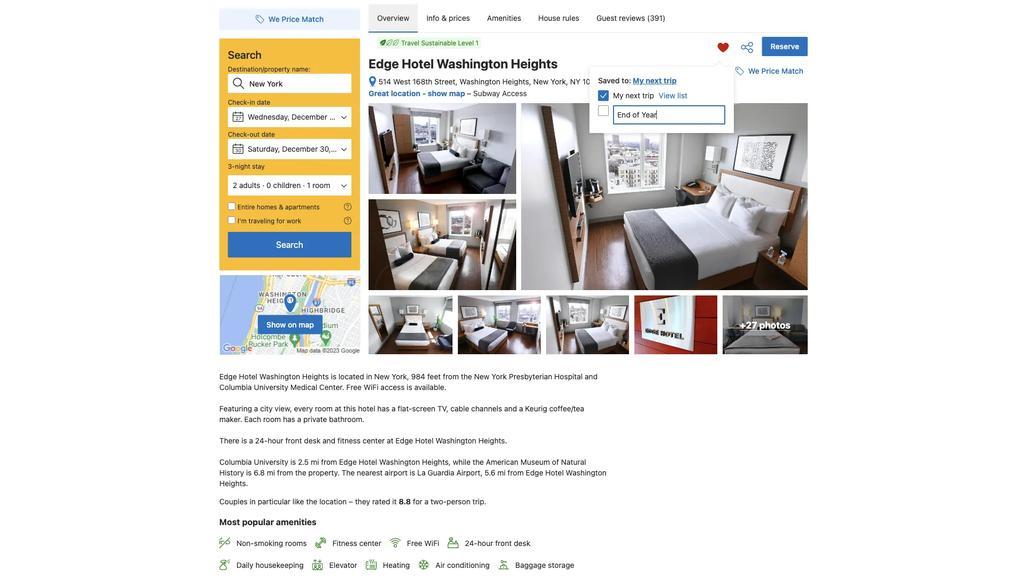 Task type: locate. For each thing, give the bounding box(es) containing it.
is
[[331, 373, 337, 382], [407, 384, 412, 392], [242, 437, 247, 446], [290, 458, 296, 467], [246, 469, 252, 478], [410, 469, 415, 478]]

we price match button up name:
[[251, 10, 328, 29]]

us
[[766, 165, 773, 173]]

we
[[269, 15, 280, 24], [749, 67, 760, 76]]

there
[[740, 148, 757, 156]]

0 horizontal spatial –
[[349, 498, 353, 507]]

hour up conditioning
[[478, 539, 493, 548]]

travel
[[401, 39, 419, 47]]

very good 391 reviews
[[734, 115, 776, 133]]

1 check- from the top
[[228, 98, 250, 106]]

wifi up air
[[425, 539, 439, 548]]

york, inside 'edge hotel washington heights is located in new york, 984 feet from the new york presbyterian hospital and columbia university medical center. free wifi access is available. featuring a city view, every room at this hotel has a flat-screen tv, cable channels and a keurig coffee/tea maker. each room has a private bathroom. there is a 24-hour front desk and fitness center at edge hotel washington heights. columbia university is 2.5 mi from edge hotel washington heights, while the american museum of natural history is 6.8 mi from the property. the nearest airport is la guardia airport, 5.6 mi from edge hotel washington heights.'
[[392, 373, 409, 382]]

1 horizontal spatial &
[[442, 14, 447, 22]]

search up the destination/property
[[228, 48, 262, 61]]

check-
[[228, 98, 250, 106], [228, 131, 250, 138]]

december left 30, in the left top of the page
[[282, 145, 318, 154]]

0 horizontal spatial york,
[[392, 373, 409, 382]]

number
[[728, 157, 753, 165]]

wednesday,
[[248, 113, 290, 121]]

heights up 514 west 168th street, washington heights, new york, ny 10032, united states of america great location - show map – subway access
[[511, 56, 558, 71]]

front
[[286, 437, 302, 446], [495, 539, 512, 548]]

university up city
[[254, 384, 288, 392]]

2 adults · 0 children · 1 room
[[233, 181, 330, 190]]

history
[[219, 469, 244, 478]]

0 vertical spatial 24-
[[255, 437, 268, 446]]

washington up airport
[[379, 458, 420, 467]]

united right 10032,
[[609, 77, 631, 86]]

1 horizontal spatial mi
[[311, 458, 319, 467]]

0 vertical spatial search
[[228, 48, 262, 61]]

check-out date
[[228, 131, 275, 138]]

0 vertical spatial –
[[467, 89, 471, 98]]

1 horizontal spatial ·
[[303, 181, 305, 190]]

date right out
[[262, 131, 275, 138]]

mi right 6.8
[[267, 469, 275, 478]]

amenities
[[487, 14, 521, 22]]

1 horizontal spatial heights
[[511, 56, 558, 71]]

0 horizontal spatial reviews
[[619, 14, 645, 22]]

don't
[[678, 165, 694, 173]]

edge inside "i liked the fact that there was maid service daily.  a number of hotels don't do that.  they say, let us know if you need fresh towels, etc.  but the edge offered full maid service."
[[690, 182, 707, 190]]

0 horizontal spatial ·
[[262, 181, 265, 190]]

0 horizontal spatial front
[[286, 437, 302, 446]]

in up wednesday,
[[250, 98, 255, 106]]

trip down the my next trip link
[[643, 91, 654, 100]]

· left 0
[[262, 181, 265, 190]]

1 vertical spatial for
[[413, 498, 423, 507]]

we price match button down reserve button
[[731, 62, 808, 81]]

of down full
[[743, 212, 749, 220]]

center inside 'edge hotel washington heights is located in new york, 984 feet from the new york presbyterian hospital and columbia university medical center. free wifi access is available. featuring a city view, every room at this hotel has a flat-screen tv, cable channels and a keurig coffee/tea maker. each room has a private bathroom. there is a 24-hour front desk and fitness center at edge hotel washington heights. columbia university is 2.5 mi from edge hotel washington heights, while the american museum of natural history is 6.8 mi from the property. the nearest airport is la guardia airport, 5.6 mi from edge hotel washington heights.'
[[363, 437, 385, 446]]

america up list
[[666, 77, 695, 86]]

hour down view,
[[268, 437, 283, 446]]

of left natural
[[552, 458, 559, 467]]

free up the heating
[[407, 539, 423, 548]]

2 vertical spatial in
[[250, 498, 256, 507]]

maid down towels, on the right of page
[[746, 182, 761, 190]]

we up destination/property name:
[[269, 15, 280, 24]]

access
[[381, 384, 405, 392]]

0 vertical spatial united
[[609, 77, 631, 86]]

1 horizontal spatial united
[[700, 212, 720, 220]]

do
[[696, 165, 705, 173]]

0 vertical spatial for
[[277, 217, 285, 225]]

edge down 'flat-'
[[396, 437, 413, 446]]

0 horizontal spatial we price match button
[[251, 10, 328, 29]]

1 vertical spatial 1
[[307, 181, 311, 190]]

1 vertical spatial center
[[359, 539, 382, 548]]

2023 for wednesday, december 27, 2023
[[342, 113, 360, 121]]

price up name:
[[282, 15, 300, 24]]

there
[[219, 437, 239, 446]]

& inside info & prices 'link'
[[442, 14, 447, 22]]

trip.
[[473, 498, 486, 507]]

hotel
[[358, 405, 375, 414]]

24- down each
[[255, 437, 268, 446]]

washington up subway
[[460, 77, 501, 86]]

a down every at the bottom left
[[297, 416, 301, 424]]

1 columbia from the top
[[219, 384, 252, 392]]

1 horizontal spatial maid
[[773, 148, 789, 156]]

0 horizontal spatial heights
[[302, 373, 329, 382]]

price inside search section
[[282, 15, 300, 24]]

1 right children
[[307, 181, 311, 190]]

search inside search button
[[276, 240, 303, 250]]

fitness
[[333, 539, 357, 548]]

– left subway
[[467, 89, 471, 98]]

8.2
[[783, 119, 795, 129]]

free inside 'edge hotel washington heights is located in new york, 984 feet from the new york presbyterian hospital and columbia university medical center. free wifi access is available. featuring a city view, every room at this hotel has a flat-screen tv, cable channels and a keurig coffee/tea maker. each room has a private bathroom. there is a 24-hour front desk and fitness center at edge hotel washington heights. columbia university is 2.5 mi from edge hotel washington heights, while the american museum of natural history is 6.8 mi from the property. the nearest airport is la guardia airport, 5.6 mi from edge hotel washington heights.'
[[346, 384, 362, 392]]

2023 right 30, in the left top of the page
[[333, 145, 351, 154]]

name:
[[292, 65, 311, 73]]

1 vertical spatial heights
[[302, 373, 329, 382]]

is left la on the bottom of the page
[[410, 469, 415, 478]]

wifi
[[364, 384, 379, 392], [425, 539, 439, 548]]

1 vertical spatial hour
[[478, 539, 493, 548]]

patricia
[[689, 202, 712, 209]]

0 horizontal spatial we price match
[[269, 15, 324, 24]]

1 horizontal spatial at
[[387, 437, 394, 446]]

0 vertical spatial maid
[[773, 148, 789, 156]]

0 vertical spatial trip
[[664, 76, 677, 85]]

1 horizontal spatial york,
[[551, 77, 568, 86]]

desk inside 'edge hotel washington heights is located in new york, 984 feet from the new york presbyterian hospital and columbia university medical center. free wifi access is available. featuring a city view, every room at this hotel has a flat-screen tv, cable channels and a keurig coffee/tea maker. each room has a private bathroom. there is a 24-hour front desk and fitness center at edge hotel washington heights. columbia university is 2.5 mi from edge hotel washington heights, while the american museum of natural history is 6.8 mi from the property. the nearest airport is la guardia airport, 5.6 mi from edge hotel washington heights.'
[[304, 437, 321, 446]]

from right feet
[[443, 373, 459, 382]]

of inside 514 west 168th street, washington heights, new york, ny 10032, united states of america great location - show map – subway access
[[657, 77, 664, 86]]

1 vertical spatial 2023
[[333, 145, 351, 154]]

0 vertical spatial price
[[282, 15, 300, 24]]

check- for in
[[228, 98, 250, 106]]

1 vertical spatial university
[[254, 458, 288, 467]]

show on map
[[267, 321, 314, 329]]

0 vertical spatial heights,
[[503, 77, 531, 86]]

towels,
[[734, 173, 757, 181]]

they
[[355, 498, 370, 507]]

2023 for saturday, december 30, 2023
[[333, 145, 351, 154]]

was
[[759, 148, 772, 156]]

1 vertical spatial we
[[749, 67, 760, 76]]

0 horizontal spatial map
[[299, 321, 314, 329]]

0 horizontal spatial we
[[269, 15, 280, 24]]

1 vertical spatial has
[[283, 416, 295, 424]]

mi down american
[[498, 469, 506, 478]]

hour inside 'edge hotel washington heights is located in new york, 984 feet from the new york presbyterian hospital and columbia university medical center. free wifi access is available. featuring a city view, every room at this hotel has a flat-screen tv, cable channels and a keurig coffee/tea maker. each room has a private bathroom. there is a 24-hour front desk and fitness center at edge hotel washington heights. columbia university is 2.5 mi from edge hotel washington heights, while the american museum of natural history is 6.8 mi from the property. the nearest airport is la guardia airport, 5.6 mi from edge hotel washington heights.'
[[268, 437, 283, 446]]

map
[[449, 89, 465, 98], [299, 321, 314, 329]]

0 horizontal spatial my
[[613, 91, 624, 100]]

my down to:
[[613, 91, 624, 100]]

united down patricia
[[700, 212, 720, 220]]

fact
[[711, 148, 723, 156]]

map inside 514 west 168th street, washington heights, new york, ny 10032, united states of america great location - show map – subway access
[[449, 89, 465, 98]]

1 vertical spatial &
[[279, 203, 284, 211]]

0 vertical spatial in
[[250, 98, 255, 106]]

private
[[303, 416, 327, 424]]

0 horizontal spatial free
[[346, 384, 362, 392]]

0 vertical spatial america
[[666, 77, 695, 86]]

property.
[[308, 469, 340, 478]]

1 horizontal spatial map
[[449, 89, 465, 98]]

heights, up guardia
[[422, 458, 451, 467]]

in for particular
[[250, 498, 256, 507]]

states down full
[[721, 212, 741, 220]]

and right channels
[[504, 405, 517, 414]]

in inside 'edge hotel washington heights is located in new york, 984 feet from the new york presbyterian hospital and columbia university medical center. free wifi access is available. featuring a city view, every room at this hotel has a flat-screen tv, cable channels and a keurig coffee/tea maker. each room has a private bathroom. there is a 24-hour front desk and fitness center at edge hotel washington heights. columbia university is 2.5 mi from edge hotel washington heights, while the american museum of natural history is 6.8 mi from the property. the nearest airport is la guardia airport, 5.6 mi from edge hotel washington heights.'
[[366, 373, 372, 382]]

1 vertical spatial trip
[[643, 91, 654, 100]]

we price match up name:
[[269, 15, 324, 24]]

Where are you going? field
[[245, 74, 352, 93]]

1 horizontal spatial –
[[467, 89, 471, 98]]

fresh
[[715, 173, 732, 181]]

0 horizontal spatial desk
[[304, 437, 321, 446]]

we up very
[[749, 67, 760, 76]]

1 horizontal spatial my
[[633, 76, 644, 85]]

children
[[273, 181, 301, 190]]

ny
[[570, 77, 581, 86]]

heights up medical
[[302, 373, 329, 382]]

prices
[[449, 14, 470, 22]]

featuring
[[219, 405, 252, 414]]

check- for out
[[228, 131, 250, 138]]

staff
[[673, 240, 692, 249]]

1 · from the left
[[262, 181, 265, 190]]

from right 6.8
[[277, 469, 293, 478]]

is down 984
[[407, 384, 412, 392]]

reviews inside very good 391 reviews
[[753, 126, 776, 133]]

edge up "514"
[[369, 56, 399, 71]]

edge down need
[[690, 182, 707, 190]]

1 vertical spatial check-
[[228, 131, 250, 138]]

0 horizontal spatial wifi
[[364, 384, 379, 392]]

1 horizontal spatial heights.
[[479, 437, 507, 446]]

1 vertical spatial heights.
[[219, 480, 248, 489]]

search down the work
[[276, 240, 303, 250]]

0 horizontal spatial at
[[335, 405, 342, 414]]

& right homes in the top of the page
[[279, 203, 284, 211]]

30
[[235, 148, 242, 153]]

museum
[[521, 458, 550, 467]]

columbia up history
[[219, 458, 252, 467]]

next image
[[798, 167, 805, 173]]

america down service.
[[750, 212, 775, 220]]

· right children
[[303, 181, 305, 190]]

we price match
[[269, 15, 324, 24], [749, 67, 804, 76]]

heights for edge hotel washington heights is located in new york, 984 feet from the new york presbyterian hospital and columbia university medical center. free wifi access is available. featuring a city view, every room at this hotel has a flat-screen tv, cable channels and a keurig coffee/tea maker. each room has a private bathroom. there is a 24-hour front desk and fitness center at edge hotel washington heights. columbia university is 2.5 mi from edge hotel washington heights, while the american museum of natural history is 6.8 mi from the property. the nearest airport is la guardia airport, 5.6 mi from edge hotel washington heights.
[[302, 373, 329, 382]]

1 horizontal spatial match
[[782, 67, 804, 76]]

1 horizontal spatial we price match button
[[731, 62, 808, 81]]

at up airport
[[387, 437, 394, 446]]

apartments
[[285, 203, 320, 211]]

mi right 2.5
[[311, 458, 319, 467]]

1 vertical spatial free
[[407, 539, 423, 548]]

0 horizontal spatial 1
[[307, 181, 311, 190]]

new inside 514 west 168th street, washington heights, new york, ny 10032, united states of america great location - show map – subway access
[[533, 77, 549, 86]]

2 horizontal spatial new
[[533, 77, 549, 86]]

the
[[698, 148, 709, 156], [678, 182, 688, 190], [461, 373, 472, 382], [473, 458, 484, 467], [295, 469, 306, 478], [306, 498, 317, 507]]

december left 27,
[[292, 113, 327, 121]]

– left they
[[349, 498, 353, 507]]

1 horizontal spatial desk
[[514, 539, 531, 548]]

2 check- from the top
[[228, 131, 250, 138]]

0 horizontal spatial united
[[609, 77, 631, 86]]

& right info
[[442, 14, 447, 22]]

1 vertical spatial america
[[750, 212, 775, 220]]

bathroom.
[[329, 416, 365, 424]]

non-smoking rooms
[[237, 539, 307, 548]]

the down 2.5
[[295, 469, 306, 478]]

presbyterian
[[509, 373, 553, 382]]

date
[[257, 98, 270, 106], [262, 131, 275, 138]]

date for check-out date
[[262, 131, 275, 138]]

2023 right 27,
[[342, 113, 360, 121]]

1 horizontal spatial search
[[276, 240, 303, 250]]

514 west 168th street, washington heights, new york, ny 10032, united states of america great location - show map – subway access
[[369, 77, 697, 98]]

daily housekeeping
[[237, 562, 304, 570]]

university up 6.8
[[254, 458, 288, 467]]

0 vertical spatial columbia
[[219, 384, 252, 392]]

room up "private"
[[315, 405, 333, 414]]

Type the name of your list and press enter to add text field
[[613, 105, 726, 125]]

0 vertical spatial 1
[[476, 39, 479, 47]]

0 vertical spatial 2023
[[342, 113, 360, 121]]

1 vertical spatial next
[[626, 91, 641, 100]]

1 vertical spatial reviews
[[753, 126, 776, 133]]

if you select this option, we'll show you popular business travel features like breakfast, wifi and free parking. image
[[344, 217, 352, 225], [344, 217, 352, 225]]

show
[[267, 321, 286, 329]]

desk up baggage
[[514, 539, 531, 548]]

out
[[250, 131, 260, 138]]

9.2
[[783, 240, 795, 250]]

0 vertical spatial university
[[254, 384, 288, 392]]

in right couples
[[250, 498, 256, 507]]

map right on
[[299, 321, 314, 329]]

at left this
[[335, 405, 342, 414]]

in
[[250, 98, 255, 106], [366, 373, 372, 382], [250, 498, 256, 507]]

168th
[[413, 77, 433, 86]]

of up let
[[755, 157, 761, 165]]

0 vertical spatial desk
[[304, 437, 321, 446]]

of inside 'edge hotel washington heights is located in new york, 984 feet from the new york presbyterian hospital and columbia university medical center. free wifi access is available. featuring a city view, every room at this hotel has a flat-screen tv, cable channels and a keurig coffee/tea maker. each room has a private bathroom. there is a 24-hour front desk and fitness center at edge hotel washington heights. columbia university is 2.5 mi from edge hotel washington heights, while the american museum of natural history is 6.8 mi from the property. the nearest airport is la guardia airport, 5.6 mi from edge hotel washington heights.'
[[552, 458, 559, 467]]

hour
[[268, 437, 283, 446], [478, 539, 493, 548]]

united inside 514 west 168th street, washington heights, new york, ny 10032, united states of america great location - show map – subway access
[[609, 77, 631, 86]]

0 vertical spatial heights
[[511, 56, 558, 71]]

two-
[[431, 498, 447, 507]]

airport
[[385, 469, 408, 478]]

1 horizontal spatial states
[[721, 212, 741, 220]]

1 vertical spatial front
[[495, 539, 512, 548]]

24- up conditioning
[[465, 539, 478, 548]]

desk down "private"
[[304, 437, 321, 446]]

wifi left access at the bottom left of page
[[364, 384, 379, 392]]

america
[[666, 77, 695, 86], [750, 212, 775, 220]]

of inside "i liked the fact that there was maid service daily.  a number of hotels don't do that.  they say, let us know if you need fresh towels, etc.  but the edge offered full maid service."
[[755, 157, 761, 165]]

in inside search section
[[250, 98, 255, 106]]

and right "hospital"
[[585, 373, 598, 382]]

december for wednesday,
[[292, 113, 327, 121]]

reviews inside guest reviews (391) link
[[619, 14, 645, 22]]

1 vertical spatial york,
[[392, 373, 409, 382]]

couples in particular like the location – they rated it 8.8 for a two-person trip.
[[219, 498, 486, 507]]

1 horizontal spatial free
[[407, 539, 423, 548]]

heights,
[[503, 77, 531, 86], [422, 458, 451, 467]]

– inside 514 west 168th street, washington heights, new york, ny 10032, united states of america great location - show map – subway access
[[467, 89, 471, 98]]

york, up access at the bottom left of page
[[392, 373, 409, 382]]

free
[[346, 384, 362, 392], [407, 539, 423, 548]]

new left ny
[[533, 77, 549, 86]]

price down reserve button
[[762, 67, 780, 76]]

0 vertical spatial location
[[391, 89, 421, 98]]

1 vertical spatial match
[[782, 67, 804, 76]]

heights inside 'edge hotel washington heights is located in new york, 984 feet from the new york presbyterian hospital and columbia university medical center. free wifi access is available. featuring a city view, every room at this hotel has a flat-screen tv, cable channels and a keurig coffee/tea maker. each room has a private bathroom. there is a 24-hour front desk and fitness center at edge hotel washington heights. columbia university is 2.5 mi from edge hotel washington heights, while the american museum of natural history is 6.8 mi from the property. the nearest airport is la guardia airport, 5.6 mi from edge hotel washington heights.'
[[302, 373, 329, 382]]

match up name:
[[302, 15, 324, 24]]

0 vertical spatial map
[[449, 89, 465, 98]]

air conditioning
[[436, 562, 490, 570]]

in for date
[[250, 98, 255, 106]]

daily
[[237, 562, 254, 570]]

+27 photos
[[740, 320, 791, 331]]

mi
[[311, 458, 319, 467], [267, 469, 275, 478], [498, 469, 506, 478]]

location inside 514 west 168th street, washington heights, new york, ny 10032, united states of america great location - show map – subway access
[[391, 89, 421, 98]]

new up access at the bottom left of page
[[374, 373, 390, 382]]

has down view,
[[283, 416, 295, 424]]

1 horizontal spatial location
[[391, 89, 421, 98]]

washington up medical
[[259, 373, 300, 382]]

24-hour front desk
[[465, 539, 531, 548]]

1 horizontal spatial and
[[504, 405, 517, 414]]

new
[[533, 77, 549, 86], [374, 373, 390, 382], [474, 373, 490, 382]]

trip up "view list" link
[[664, 76, 677, 85]]

0 horizontal spatial next
[[626, 91, 641, 100]]

new left york
[[474, 373, 490, 382]]

hotel
[[402, 56, 434, 71], [239, 373, 257, 382], [415, 437, 434, 446], [359, 458, 377, 467], [546, 469, 564, 478]]

0 vertical spatial center
[[363, 437, 385, 446]]

heights, inside 'edge hotel washington heights is located in new york, 984 feet from the new york presbyterian hospital and columbia university medical center. free wifi access is available. featuring a city view, every room at this hotel has a flat-screen tv, cable channels and a keurig coffee/tea maker. each room has a private bathroom. there is a 24-hour front desk and fitness center at edge hotel washington heights. columbia university is 2.5 mi from edge hotel washington heights, while the american museum of natural history is 6.8 mi from the property. the nearest airport is la guardia airport, 5.6 mi from edge hotel washington heights.'
[[422, 458, 451, 467]]

search button
[[228, 232, 352, 258]]

in right located
[[366, 373, 372, 382]]

i
[[678, 148, 679, 156]]

service
[[678, 157, 701, 165]]

room inside button
[[313, 181, 330, 190]]

map down street,
[[449, 89, 465, 98]]

0 vertical spatial reviews
[[619, 14, 645, 22]]

most popular amenities
[[219, 518, 317, 528]]

0 horizontal spatial location
[[319, 498, 347, 507]]

2 horizontal spatial mi
[[498, 469, 506, 478]]

we price match down reserve button
[[749, 67, 804, 76]]

0 horizontal spatial states
[[633, 77, 655, 86]]

for inside search section
[[277, 217, 285, 225]]

like
[[293, 498, 304, 507]]

work
[[287, 217, 301, 225]]

info & prices
[[427, 14, 470, 22]]

great location - show map button
[[369, 89, 467, 98]]

2 vertical spatial and
[[323, 437, 336, 446]]

heights. down history
[[219, 480, 248, 489]]

info & prices link
[[418, 4, 479, 32]]

for
[[277, 217, 285, 225], [413, 498, 423, 507]]

has right hotel
[[378, 405, 390, 414]]

0 vertical spatial next
[[646, 76, 662, 85]]

a left 'flat-'
[[392, 405, 396, 414]]

hotel up featuring
[[239, 373, 257, 382]]

scored 8.2 element
[[780, 116, 797, 133]]

heights, up access
[[503, 77, 531, 86]]



Task type: vqa. For each thing, say whether or not it's contained in the screenshot.
the "desk"
yes



Task type: describe. For each thing, give the bounding box(es) containing it.
edge down museum
[[526, 469, 544, 478]]

2 vertical spatial room
[[263, 416, 281, 424]]

391
[[740, 126, 751, 133]]

night
[[235, 163, 250, 170]]

27
[[236, 116, 241, 121]]

1 inside button
[[307, 181, 311, 190]]

1 vertical spatial room
[[315, 405, 333, 414]]

match inside search section
[[302, 15, 324, 24]]

1 horizontal spatial new
[[474, 373, 490, 382]]

city
[[260, 405, 273, 414]]

from up property.
[[321, 458, 337, 467]]

scored 9.2 element
[[780, 236, 797, 253]]

house rules link
[[530, 4, 588, 32]]

this
[[344, 405, 356, 414]]

list
[[678, 91, 688, 100]]

destination/property name:
[[228, 65, 311, 73]]

cable
[[451, 405, 469, 414]]

2 horizontal spatial and
[[585, 373, 598, 382]]

stay
[[252, 163, 265, 170]]

amenities
[[276, 518, 317, 528]]

let
[[756, 165, 764, 173]]

house rules
[[539, 14, 580, 22]]

most
[[219, 518, 240, 528]]

0 horizontal spatial trip
[[643, 91, 654, 100]]

previous image
[[666, 167, 672, 173]]

1 vertical spatial at
[[387, 437, 394, 446]]

edge hotel washington heights
[[369, 56, 558, 71]]

a left city
[[254, 405, 258, 414]]

washington down natural
[[566, 469, 607, 478]]

1 horizontal spatial hour
[[478, 539, 493, 548]]

edge up the
[[339, 458, 357, 467]]

wifi inside 'edge hotel washington heights is located in new york, 984 feet from the new york presbyterian hospital and columbia university medical center. free wifi access is available. featuring a city view, every room at this hotel has a flat-screen tv, cable channels and a keurig coffee/tea maker. each room has a private bathroom. there is a 24-hour front desk and fitness center at edge hotel washington heights. columbia university is 2.5 mi from edge hotel washington heights, while the american museum of natural history is 6.8 mi from the property. the nearest airport is la guardia airport, 5.6 mi from edge hotel washington heights.'
[[364, 384, 379, 392]]

fitness
[[338, 437, 361, 446]]

2.5
[[298, 458, 309, 467]]

a left keurig
[[519, 405, 523, 414]]

person
[[447, 498, 471, 507]]

we inside search section
[[269, 15, 280, 24]]

hotel down the screen
[[415, 437, 434, 446]]

storage
[[548, 562, 574, 570]]

a
[[722, 157, 726, 165]]

price for rightmost we price match dropdown button
[[762, 67, 780, 76]]

a left two-
[[425, 498, 429, 507]]

price for we price match dropdown button inside the search section
[[282, 15, 300, 24]]

flat-
[[398, 405, 412, 414]]

0 vertical spatial heights.
[[479, 437, 507, 446]]

3-night stay
[[228, 163, 265, 170]]

the right like in the left of the page
[[306, 498, 317, 507]]

2 · from the left
[[303, 181, 305, 190]]

heights for edge hotel washington heights
[[511, 56, 558, 71]]

edge up featuring
[[219, 373, 237, 382]]

is up center.
[[331, 373, 337, 382]]

is left 2.5
[[290, 458, 296, 467]]

hotel up nearest
[[359, 458, 377, 467]]

the up the daily.
[[698, 148, 709, 156]]

is right there
[[242, 437, 247, 446]]

1 university from the top
[[254, 384, 288, 392]]

screen
[[412, 405, 436, 414]]

2
[[233, 181, 237, 190]]

check-in date
[[228, 98, 270, 106]]

guest reviews (391) link
[[588, 4, 674, 32]]

+27 photos link
[[723, 296, 808, 355]]

1 vertical spatial wifi
[[425, 539, 439, 548]]

0 vertical spatial has
[[378, 405, 390, 414]]

1 vertical spatial we price match
[[749, 67, 804, 76]]

keurig
[[525, 405, 547, 414]]

1 horizontal spatial trip
[[664, 76, 677, 85]]

washington up while
[[436, 437, 477, 446]]

liked
[[681, 148, 697, 156]]

while
[[453, 458, 471, 467]]

tv,
[[438, 405, 449, 414]]

saved
[[598, 76, 620, 85]]

514
[[379, 77, 391, 86]]

+27
[[740, 320, 757, 331]]

1 vertical spatial 24-
[[465, 539, 478, 548]]

states inside 514 west 168th street, washington heights, new york, ny 10032, united states of america great location - show map – subway access
[[633, 77, 655, 86]]

nearest
[[357, 469, 383, 478]]

i'm
[[238, 217, 247, 225]]

from down american
[[508, 469, 524, 478]]

heights, inside 514 west 168th street, washington heights, new york, ny 10032, united states of america great location - show map – subway access
[[503, 77, 531, 86]]

date for check-in date
[[257, 98, 270, 106]]

traveling
[[249, 217, 275, 225]]

baggage storage
[[516, 562, 574, 570]]

0 horizontal spatial heights.
[[219, 480, 248, 489]]

front inside 'edge hotel washington heights is located in new york, 984 feet from the new york presbyterian hospital and columbia university medical center. free wifi access is available. featuring a city view, every room at this hotel has a flat-screen tv, cable channels and a keurig coffee/tea maker. each room has a private bathroom. there is a 24-hour front desk and fitness center at edge hotel washington heights. columbia university is 2.5 mi from edge hotel washington heights, while the american museum of natural history is 6.8 mi from the property. the nearest airport is la guardia airport, 5.6 mi from edge hotel washington heights.'
[[286, 437, 302, 446]]

photos
[[760, 320, 791, 331]]

washington down the level
[[437, 56, 508, 71]]

service.
[[763, 182, 789, 190]]

york, inside 514 west 168th street, washington heights, new york, ny 10032, united states of america great location - show map – subway access
[[551, 77, 568, 86]]

the right feet
[[461, 373, 472, 382]]

i liked the fact that there was maid service daily.  a number of hotels don't do that.  they say, let us know if you need fresh towels, etc.  but the edge offered full maid service.
[[678, 148, 792, 190]]

baggage
[[516, 562, 546, 570]]

1 vertical spatial desk
[[514, 539, 531, 548]]

to:
[[622, 76, 631, 85]]

1 horizontal spatial 1
[[476, 39, 479, 47]]

0 horizontal spatial and
[[323, 437, 336, 446]]

& inside search section
[[279, 203, 284, 211]]

guest
[[597, 14, 617, 22]]

you
[[684, 173, 695, 181]]

search section
[[215, 0, 364, 356]]

1 vertical spatial united
[[700, 212, 720, 220]]

travel sustainable level 1
[[401, 39, 479, 47]]

the
[[342, 469, 355, 478]]

if
[[678, 173, 682, 181]]

the down if
[[678, 182, 688, 190]]

united states of america
[[700, 212, 775, 220]]

hotel down natural
[[546, 469, 564, 478]]

the up airport,
[[473, 458, 484, 467]]

december for saturday,
[[282, 145, 318, 154]]

hotel up 168th
[[402, 56, 434, 71]]

destination/property
[[228, 65, 290, 73]]

1 horizontal spatial we
[[749, 67, 760, 76]]

24- inside 'edge hotel washington heights is located in new york, 984 feet from the new york presbyterian hospital and columbia university medical center. free wifi access is available. featuring a city view, every room at this hotel has a flat-screen tv, cable channels and a keurig coffee/tea maker. each room has a private bathroom. there is a 24-hour front desk and fitness center at edge hotel washington heights. columbia university is 2.5 mi from edge hotel washington heights, while the american museum of natural history is 6.8 mi from the property. the nearest airport is la guardia airport, 5.6 mi from edge hotel washington heights.'
[[255, 437, 268, 446]]

0 horizontal spatial mi
[[267, 469, 275, 478]]

natural
[[561, 458, 586, 467]]

we'll show you stays where you can have the entire place to yourself image
[[344, 203, 352, 211]]

3-
[[228, 163, 235, 170]]

they
[[723, 165, 739, 173]]

elevator
[[330, 562, 357, 570]]

1 vertical spatial maid
[[746, 182, 761, 190]]

air
[[436, 562, 445, 570]]

1 horizontal spatial next
[[646, 76, 662, 85]]

is left 6.8
[[246, 469, 252, 478]]

my next trip view list
[[613, 91, 688, 100]]

know
[[775, 165, 792, 173]]

each
[[244, 416, 261, 424]]

2 columbia from the top
[[219, 458, 252, 467]]

1 horizontal spatial for
[[413, 498, 423, 507]]

1 vertical spatial –
[[349, 498, 353, 507]]

we price match button inside search section
[[251, 10, 328, 29]]

amenities link
[[479, 4, 530, 32]]

washington inside 514 west 168th street, washington heights, new york, ny 10032, united states of america great location - show map – subway access
[[460, 77, 501, 86]]

a down each
[[249, 437, 253, 446]]

0 horizontal spatial new
[[374, 373, 390, 382]]

1 horizontal spatial front
[[495, 539, 512, 548]]

5.6
[[485, 469, 496, 478]]

1 vertical spatial and
[[504, 405, 517, 414]]

saved to: my next trip
[[598, 76, 677, 85]]

conditioning
[[447, 562, 490, 570]]

fitness center
[[333, 539, 382, 548]]

2 university from the top
[[254, 458, 288, 467]]

0 vertical spatial my
[[633, 76, 644, 85]]

good
[[755, 115, 776, 126]]

we price match inside search section
[[269, 15, 324, 24]]

click to open map view image
[[369, 76, 377, 88]]

york
[[492, 373, 507, 382]]

1 vertical spatial my
[[613, 91, 624, 100]]

house
[[539, 14, 561, 22]]

airport,
[[457, 469, 483, 478]]

every
[[294, 405, 313, 414]]

particular
[[258, 498, 291, 507]]

free wifi
[[407, 539, 439, 548]]

hotels
[[763, 157, 783, 165]]

my next trip link
[[633, 75, 677, 86]]

map inside search section
[[299, 321, 314, 329]]

maker.
[[219, 416, 242, 424]]

0 horizontal spatial has
[[283, 416, 295, 424]]

we'll show you stays where you can have the entire place to yourself image
[[344, 203, 352, 211]]

full
[[734, 182, 744, 190]]

1 vertical spatial location
[[319, 498, 347, 507]]

view,
[[275, 405, 292, 414]]

edge hotel washington heights is located in new york, 984 feet from the new york presbyterian hospital and columbia university medical center. free wifi access is available. featuring a city view, every room at this hotel has a flat-screen tv, cable channels and a keurig coffee/tea maker. each room has a private bathroom. there is a 24-hour front desk and fitness center at edge hotel washington heights. columbia university is 2.5 mi from edge hotel washington heights, while the american museum of natural history is 6.8 mi from the property. the nearest airport is la guardia airport, 5.6 mi from edge hotel washington heights.
[[219, 373, 609, 489]]

rated very good element
[[673, 114, 776, 127]]

america inside 514 west 168th street, washington heights, new york, ny 10032, united states of america great location - show map – subway access
[[666, 77, 695, 86]]

wednesday, december 27, 2023
[[248, 113, 360, 121]]

reserve button
[[762, 37, 808, 56]]

homes
[[257, 203, 277, 211]]



